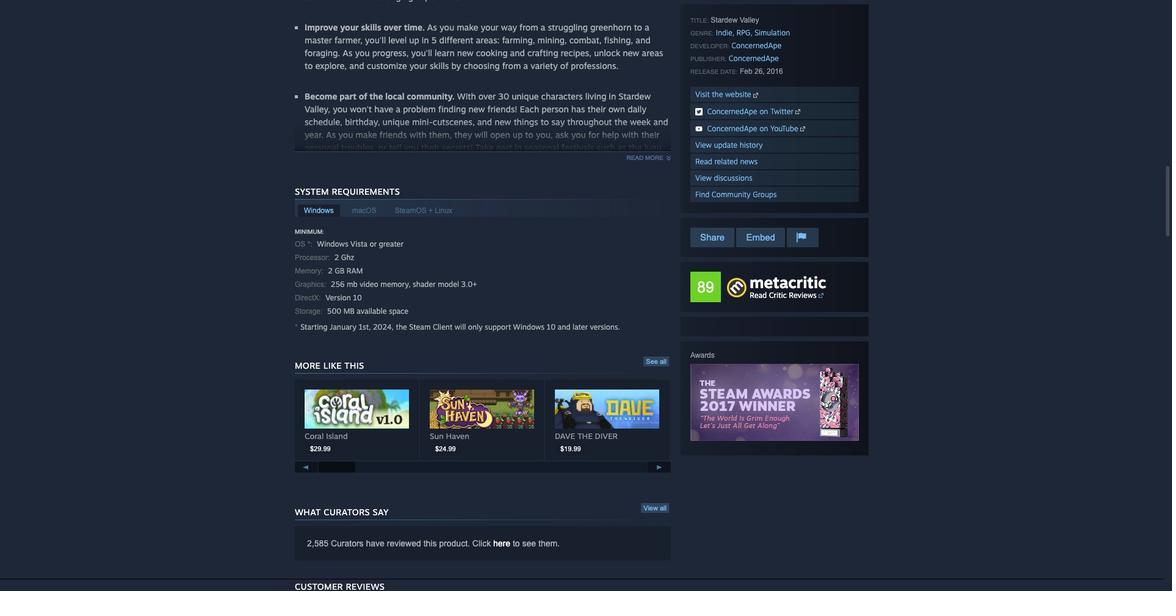 Task type: vqa. For each thing, say whether or not it's contained in the screenshot.
COMMUNITY
yes



Task type: describe. For each thing, give the bounding box(es) containing it.
embed
[[747, 232, 776, 243]]

2,585 curators have reviewed this product. click here to see them.
[[307, 539, 560, 548]]

winter
[[432, 155, 457, 165]]

you,
[[536, 129, 553, 140]]

like
[[324, 360, 342, 371]]

2024,
[[373, 322, 394, 332]]

to right greenhorn
[[634, 22, 643, 32]]

you up troubles,
[[339, 129, 353, 140]]

1 horizontal spatial 2
[[335, 253, 339, 262]]

read more
[[627, 154, 664, 161]]

such
[[597, 142, 616, 153]]

schedule,
[[305, 117, 343, 127]]

+
[[429, 206, 433, 215]]

simulation link
[[755, 28, 791, 37]]

part inside with over 30 unique characters living in stardew valley, you won't have a problem finding new friends! each person has their own daily schedule, birthday, unique mini-cutscenes, and new things to say throughout the week and year. as you make friends with them, they will open up to you, ask you for help with their personal troubles, or tell you their secrets! take part in seasonal festivals such as the luau, haunted maze, and feast of the winter star.
[[496, 142, 513, 153]]

a up mining,
[[541, 22, 546, 32]]

new down fishing,
[[623, 47, 640, 58]]

dave the diver $19.99
[[555, 431, 618, 453]]

1 vertical spatial 2
[[328, 266, 333, 275]]

mining,
[[538, 35, 567, 45]]

with over 30 unique characters living in stardew valley, you won't have a problem finding new friends! each person has their own daily schedule, birthday, unique mini-cutscenes, and new things to say throughout the week and year. as you make friends with them, they will open up to you, ask you for help with their personal troubles, or tell you their secrets! take part in seasonal festivals such as the luau, haunted maze, and feast of the winter star.
[[305, 91, 669, 165]]

and right 'explore,'
[[350, 60, 364, 71]]

a up 'areas'
[[645, 22, 650, 32]]

they
[[455, 129, 472, 140]]

and up 'areas'
[[636, 35, 651, 45]]

coral
[[305, 431, 324, 441]]

festivals
[[562, 142, 595, 153]]

memory:
[[295, 267, 324, 275]]

read related news link
[[691, 154, 860, 169]]

1 vertical spatial will
[[455, 322, 466, 332]]

secrets!
[[442, 142, 473, 153]]

and right week
[[654, 117, 669, 127]]

rpg
[[737, 28, 751, 37]]

find
[[696, 190, 710, 199]]

view update history
[[696, 141, 763, 150]]

minimum: os *: windows vista or greater processor: 2 ghz memory: 2 gb ram graphics: 256 mb video memory, shader model 3.0+ directx: version 10 storage: 500 mb available space
[[295, 228, 477, 316]]

storage:
[[295, 307, 323, 316]]

available
[[357, 307, 387, 316]]

to down the foraging.
[[305, 60, 313, 71]]

500
[[327, 307, 342, 316]]

in inside as you make your way from a struggling greenhorn to a master farmer, you'll level up in 5 different areas: farming, mining, combat, fishing, and foraging. as you progress, you'll learn new cooking and crafting recipes, unlock new areas to explore, and customize your skills by choosing from a variety of professions.
[[422, 35, 429, 45]]

space
[[389, 307, 409, 316]]

1 vertical spatial of
[[359, 91, 367, 101]]

*:
[[308, 240, 313, 248]]

valley,
[[305, 104, 331, 114]]

graphics:
[[295, 280, 326, 289]]

1st,
[[359, 322, 371, 332]]

improve your skills over time.
[[305, 22, 428, 32]]

different
[[440, 35, 474, 45]]

share link
[[691, 228, 735, 247]]

only
[[468, 322, 483, 332]]

with
[[457, 91, 476, 101]]

find community groups
[[696, 190, 777, 199]]

on for youtube
[[760, 124, 769, 133]]

1 vertical spatial view
[[696, 173, 712, 183]]

mini-
[[412, 117, 433, 127]]

diver
[[595, 431, 618, 441]]

minimum:
[[295, 228, 324, 235]]

2 with from the left
[[622, 129, 639, 140]]

the inside visit the website link
[[712, 90, 724, 99]]

new down "with"
[[469, 104, 485, 114]]

become part of the local community.
[[305, 91, 457, 101]]

greater
[[379, 239, 404, 248]]

greenhorn
[[591, 22, 632, 32]]

publisher:
[[691, 56, 727, 62]]

by
[[452, 60, 461, 71]]

or inside minimum: os *: windows vista or greater processor: 2 ghz memory: 2 gb ram graphics: 256 mb video memory, shader model 3.0+ directx: version 10 storage: 500 mb available space
[[370, 239, 377, 248]]

areas
[[642, 47, 664, 58]]

*
[[295, 323, 298, 332]]

steamos + linux
[[395, 206, 453, 215]]

genre:
[[691, 30, 714, 37]]

the left 'local'
[[370, 91, 383, 101]]

improve
[[305, 22, 338, 32]]

visit
[[696, 90, 710, 99]]

level
[[389, 35, 407, 45]]

fishing,
[[605, 35, 634, 45]]

1 horizontal spatial 10
[[547, 322, 556, 332]]

1 vertical spatial from
[[503, 60, 521, 71]]

community.
[[407, 91, 455, 101]]

news
[[741, 157, 758, 166]]

feb
[[740, 67, 753, 76]]

0 horizontal spatial your
[[340, 22, 359, 32]]

the
[[578, 431, 593, 441]]

view all what curators say
[[295, 504, 667, 517]]

personal
[[305, 142, 339, 153]]

2 vertical spatial windows
[[514, 322, 545, 332]]

steam
[[410, 322, 431, 332]]

title:
[[691, 17, 709, 24]]

skills inside as you make your way from a struggling greenhorn to a master farmer, you'll level up in 5 different areas: farming, mining, combat, fishing, and foraging. as you progress, you'll learn new cooking and crafting recipes, unlock new areas to explore, and customize your skills by choosing from a variety of professions.
[[430, 60, 449, 71]]

customize
[[367, 60, 407, 71]]

reviews
[[789, 291, 817, 300]]

twitter
[[771, 107, 794, 116]]

a inside with over 30 unique characters living in stardew valley, you won't have a problem finding new friends! each person has their own daily schedule, birthday, unique mini-cutscenes, and new things to say throughout the week and year. as you make friends with them, they will open up to you, ask you for help with their personal troubles, or tell you their secrets! take part in seasonal festivals such as the luau, haunted maze, and feast of the winter star.
[[396, 104, 401, 114]]

later
[[573, 322, 588, 332]]

all for this
[[660, 358, 667, 365]]

1 horizontal spatial in
[[515, 142, 522, 153]]

over inside with over 30 unique characters living in stardew valley, you won't have a problem finding new friends! each person has their own daily schedule, birthday, unique mini-cutscenes, and new things to say throughout the week and year. as you make friends with them, they will open up to you, ask you for help with their personal troubles, or tell you their secrets! take part in seasonal festivals such as the luau, haunted maze, and feast of the winter star.
[[479, 91, 496, 101]]

0 vertical spatial part
[[340, 91, 357, 101]]

website
[[726, 90, 752, 99]]

you down farmer,
[[355, 47, 370, 58]]

concernedape down "rpg"
[[732, 41, 782, 50]]

find community groups link
[[691, 187, 860, 202]]

cooking
[[476, 47, 508, 58]]

concernedape link for publisher:
[[729, 54, 779, 63]]

things
[[514, 117, 539, 127]]

you up festivals
[[572, 129, 586, 140]]

shader
[[413, 280, 436, 289]]

up inside with over 30 unique characters living in stardew valley, you won't have a problem finding new friends! each person has their own daily schedule, birthday, unique mini-cutscenes, and new things to say throughout the week and year. as you make friends with them, they will open up to you, ask you for help with their personal troubles, or tell you their secrets! take part in seasonal festivals such as the luau, haunted maze, and feast of the winter star.
[[513, 129, 523, 140]]

make inside with over 30 unique characters living in stardew valley, you won't have a problem finding new friends! each person has their own daily schedule, birthday, unique mini-cutscenes, and new things to say throughout the week and year. as you make friends with them, they will open up to you, ask you for help with their personal troubles, or tell you their secrets! take part in seasonal festivals such as the luau, haunted maze, and feast of the winter star.
[[356, 129, 377, 140]]

new down friends!
[[495, 117, 512, 127]]

view for what
[[644, 504, 659, 512]]

memory,
[[381, 280, 411, 289]]

you left won't
[[333, 104, 348, 114]]

linux
[[435, 206, 453, 215]]

89
[[698, 279, 715, 296]]

this for reviewed
[[424, 539, 437, 548]]

each
[[520, 104, 540, 114]]

say
[[552, 117, 565, 127]]

learn
[[435, 47, 455, 58]]

all for say
[[660, 504, 667, 512]]

1 vertical spatial as
[[343, 47, 353, 58]]

them.
[[539, 539, 560, 548]]

curators inside view all what curators say
[[324, 507, 370, 517]]

gb
[[335, 266, 345, 275]]

progress,
[[372, 47, 409, 58]]

macos
[[352, 206, 377, 215]]

2 vertical spatial their
[[421, 142, 440, 153]]

view for history
[[696, 141, 712, 150]]

haven
[[446, 431, 470, 441]]

daily
[[628, 104, 647, 114]]



Task type: locate. For each thing, give the bounding box(es) containing it.
all inside view all what curators say
[[660, 504, 667, 512]]

skills down learn
[[430, 60, 449, 71]]

1 horizontal spatial up
[[513, 129, 523, 140]]

1 horizontal spatial your
[[410, 60, 428, 71]]

all inside see all more like this
[[660, 358, 667, 365]]

here link
[[494, 539, 511, 548]]

to down things on the top of the page
[[526, 129, 534, 140]]

0 horizontal spatial or
[[370, 239, 377, 248]]

1 vertical spatial curators
[[331, 539, 364, 548]]

ghz
[[341, 253, 354, 262]]

as down schedule,
[[326, 129, 336, 140]]

the up read
[[629, 142, 642, 153]]

1 horizontal spatial skills
[[430, 60, 449, 71]]

$24.99
[[436, 446, 456, 453]]

luau,
[[645, 142, 664, 153]]

your up farmer,
[[340, 22, 359, 32]]

in up own
[[609, 91, 616, 101]]

0 vertical spatial curators
[[324, 507, 370, 517]]

model
[[438, 280, 459, 289]]

1 vertical spatial in
[[609, 91, 616, 101]]

2 vertical spatial view
[[644, 504, 659, 512]]

1 vertical spatial windows
[[317, 239, 349, 248]]

0 vertical spatial all
[[660, 358, 667, 365]]

1 horizontal spatial stardew
[[711, 16, 738, 24]]

with up as
[[622, 129, 639, 140]]

has
[[572, 104, 586, 114]]

read critic reviews
[[750, 291, 817, 300]]

0 horizontal spatial 10
[[353, 293, 362, 302]]

click
[[473, 539, 491, 548]]

variety
[[531, 60, 558, 71]]

1 vertical spatial make
[[356, 129, 377, 140]]

on left twitter
[[760, 107, 769, 116]]

this
[[345, 360, 364, 371], [424, 539, 437, 548]]

read left critic
[[750, 291, 767, 300]]

skills up farmer,
[[361, 22, 382, 32]]

stardew inside with over 30 unique characters living in stardew valley, you won't have a problem finding new friends! each person has their own daily schedule, birthday, unique mini-cutscenes, and new things to say throughout the week and year. as you make friends with them, they will open up to you, ask you for help with their personal troubles, or tell you their secrets! take part in seasonal festivals such as the luau, haunted maze, and feast of the winter star.
[[619, 91, 651, 101]]

0 vertical spatial of
[[561, 60, 569, 71]]

1 vertical spatial have
[[366, 539, 385, 548]]

make
[[457, 22, 479, 32], [356, 129, 377, 140]]

2 left the ghz
[[335, 253, 339, 262]]

will left only
[[455, 322, 466, 332]]

simulation
[[755, 28, 791, 37]]

1 horizontal spatial you'll
[[411, 47, 432, 58]]

or right vista
[[370, 239, 377, 248]]

unique up each
[[512, 91, 539, 101]]

part up won't
[[340, 91, 357, 101]]

curators
[[324, 507, 370, 517], [331, 539, 364, 548]]

0 horizontal spatial with
[[410, 129, 427, 140]]

your
[[340, 22, 359, 32], [481, 22, 499, 32], [410, 60, 428, 71]]

2 left "gb" on the left of the page
[[328, 266, 333, 275]]

system
[[295, 186, 329, 197]]

you'll
[[365, 35, 386, 45], [411, 47, 432, 58]]

on
[[760, 107, 769, 116], [760, 124, 769, 133]]

this for like
[[345, 360, 364, 371]]

0 vertical spatial 10
[[353, 293, 362, 302]]

make inside as you make your way from a struggling greenhorn to a master farmer, you'll level up in 5 different areas: farming, mining, combat, fishing, and foraging. as you progress, you'll learn new cooking and crafting recipes, unlock new areas to explore, and customize your skills by choosing from a variety of professions.
[[457, 22, 479, 32]]

0 vertical spatial make
[[457, 22, 479, 32]]

1 horizontal spatial read
[[750, 291, 767, 300]]

farming,
[[502, 35, 535, 45]]

0 horizontal spatial read
[[696, 157, 713, 166]]

to up you,
[[541, 117, 549, 127]]

ask
[[556, 129, 569, 140]]

friends!
[[488, 104, 518, 114]]

, down valley
[[751, 29, 753, 37]]

0 horizontal spatial stardew
[[619, 91, 651, 101]]

2 , from the left
[[751, 29, 753, 37]]

in left seasonal at the top of page
[[515, 142, 522, 153]]

0 vertical spatial up
[[409, 35, 420, 45]]

concernedape up view update history on the top right of page
[[708, 124, 758, 133]]

as up '5'
[[428, 22, 437, 32]]

you'll down improve your skills over time.
[[365, 35, 386, 45]]

of inside with over 30 unique characters living in stardew valley, you won't have a problem finding new friends! each person has their own daily schedule, birthday, unique mini-cutscenes, and new things to say throughout the week and year. as you make friends with them, they will open up to you, ask you for help with their personal troubles, or tell you their secrets! take part in seasonal festivals such as the luau, haunted maze, and feast of the winter star.
[[406, 155, 414, 165]]

1 horizontal spatial will
[[475, 129, 488, 140]]

1 vertical spatial unique
[[383, 117, 410, 127]]

0 horizontal spatial as
[[326, 129, 336, 140]]

0 vertical spatial have
[[375, 104, 394, 114]]

1 with from the left
[[410, 129, 427, 140]]

have left reviewed
[[366, 539, 385, 548]]

0 vertical spatial will
[[475, 129, 488, 140]]

the down own
[[615, 117, 628, 127]]

0 vertical spatial stardew
[[711, 16, 738, 24]]

windows
[[304, 206, 334, 215], [317, 239, 349, 248], [514, 322, 545, 332]]

reviewed
[[387, 539, 421, 548]]

or left tell
[[379, 142, 387, 153]]

your right customize
[[410, 60, 428, 71]]

part
[[340, 91, 357, 101], [496, 142, 513, 153]]

2 vertical spatial of
[[406, 155, 414, 165]]

the down 'space'
[[396, 322, 407, 332]]

with
[[410, 129, 427, 140], [622, 129, 639, 140]]

0 vertical spatial on
[[760, 107, 769, 116]]

over up level
[[384, 22, 402, 32]]

1 vertical spatial stardew
[[619, 91, 651, 101]]

0 vertical spatial view
[[696, 141, 712, 150]]

0 vertical spatial from
[[520, 22, 539, 32]]

processor:
[[295, 253, 330, 262]]

concernedape up 26,
[[729, 54, 779, 63]]

1 vertical spatial this
[[424, 539, 437, 548]]

related
[[715, 157, 739, 166]]

concernedape on youtube
[[708, 124, 799, 133]]

0 vertical spatial concernedape link
[[732, 41, 782, 50]]

0 vertical spatial as
[[428, 22, 437, 32]]

1 vertical spatial concernedape link
[[729, 54, 779, 63]]

maze,
[[340, 155, 364, 165]]

view all link
[[642, 503, 670, 513]]

3.0+
[[462, 280, 477, 289]]

1 vertical spatial or
[[370, 239, 377, 248]]

1 vertical spatial on
[[760, 124, 769, 133]]

stardew up daily
[[619, 91, 651, 101]]

2 on from the top
[[760, 124, 769, 133]]

1 horizontal spatial or
[[379, 142, 387, 153]]

0 vertical spatial unique
[[512, 91, 539, 101]]

have down become part of the local community.
[[375, 104, 394, 114]]

concernedape link up 26,
[[729, 54, 779, 63]]

the right 'visit'
[[712, 90, 724, 99]]

1 vertical spatial 10
[[547, 322, 556, 332]]

on for twitter
[[760, 107, 769, 116]]

stardew inside title: stardew valley genre: indie , rpg , simulation developer: concernedape publisher: concernedape release date: feb 26, 2016
[[711, 16, 738, 24]]

concernedape down 'website'
[[708, 107, 758, 116]]

their down them,
[[421, 142, 440, 153]]

0 vertical spatial you'll
[[365, 35, 386, 45]]

1 horizontal spatial as
[[343, 47, 353, 58]]

their
[[588, 104, 606, 114], [642, 129, 660, 140], [421, 142, 440, 153]]

stardew
[[711, 16, 738, 24], [619, 91, 651, 101]]

1 horizontal spatial ,
[[751, 29, 753, 37]]

visit the website link
[[691, 87, 860, 102]]

see
[[523, 539, 536, 548]]

this inside see all more like this
[[345, 360, 364, 371]]

see
[[647, 358, 659, 365]]

view inside view all what curators say
[[644, 504, 659, 512]]

from up farming,
[[520, 22, 539, 32]]

make up different
[[457, 22, 479, 32]]

in left '5'
[[422, 35, 429, 45]]

stardew up indie
[[711, 16, 738, 24]]

for
[[589, 129, 600, 140]]

your up areas:
[[481, 22, 499, 32]]

curators right 2,585
[[331, 539, 364, 548]]

1 horizontal spatial with
[[622, 129, 639, 140]]

1 , from the left
[[733, 29, 735, 37]]

1 horizontal spatial their
[[588, 104, 606, 114]]

0 vertical spatial skills
[[361, 22, 382, 32]]

0 horizontal spatial will
[[455, 322, 466, 332]]

1 horizontal spatial of
[[406, 155, 414, 165]]

make down birthday,
[[356, 129, 377, 140]]

of
[[561, 60, 569, 71], [359, 91, 367, 101], [406, 155, 414, 165]]

0 vertical spatial over
[[384, 22, 402, 32]]

you up different
[[440, 22, 455, 32]]

as down farmer,
[[343, 47, 353, 58]]

0 vertical spatial this
[[345, 360, 364, 371]]

0 horizontal spatial you'll
[[365, 35, 386, 45]]

0 horizontal spatial this
[[345, 360, 364, 371]]

tell
[[389, 142, 402, 153]]

the
[[712, 90, 724, 99], [370, 91, 383, 101], [615, 117, 628, 127], [629, 142, 642, 153], [416, 155, 429, 165], [396, 322, 407, 332]]

2 horizontal spatial your
[[481, 22, 499, 32]]

mb
[[347, 280, 358, 289]]

2 horizontal spatial of
[[561, 60, 569, 71]]

2 vertical spatial in
[[515, 142, 522, 153]]

0 vertical spatial in
[[422, 35, 429, 45]]

up
[[409, 35, 420, 45], [513, 129, 523, 140]]

1 vertical spatial up
[[513, 129, 523, 140]]

2,585
[[307, 539, 329, 548]]

up inside as you make your way from a struggling greenhorn to a master farmer, you'll level up in 5 different areas: farming, mining, combat, fishing, and foraging. as you progress, you'll learn new cooking and crafting recipes, unlock new areas to explore, and customize your skills by choosing from a variety of professions.
[[409, 35, 420, 45]]

$29.99
[[310, 446, 331, 453]]

1 all from the top
[[660, 358, 667, 365]]

own
[[609, 104, 626, 114]]

the left winter
[[416, 155, 429, 165]]

areas:
[[476, 35, 500, 45]]

1 horizontal spatial part
[[496, 142, 513, 153]]

directx:
[[295, 294, 321, 302]]

up down time.
[[409, 35, 420, 45]]

foraging.
[[305, 47, 340, 58]]

a down 'local'
[[396, 104, 401, 114]]

windows down 'system'
[[304, 206, 334, 215]]

characters
[[542, 91, 583, 101]]

read for read critic reviews
[[750, 291, 767, 300]]

1 vertical spatial you'll
[[411, 47, 432, 58]]

more
[[295, 360, 321, 371]]

island
[[326, 431, 348, 441]]

0 horizontal spatial of
[[359, 91, 367, 101]]

read for read related news
[[696, 157, 713, 166]]

windows right support
[[514, 322, 545, 332]]

0 vertical spatial 2
[[335, 253, 339, 262]]

10 inside minimum: os *: windows vista or greater processor: 2 ghz memory: 2 gb ram graphics: 256 mb video memory, shader model 3.0+ directx: version 10 storage: 500 mb available space
[[353, 293, 362, 302]]

you'll down '5'
[[411, 47, 432, 58]]

0 horizontal spatial make
[[356, 129, 377, 140]]

10 left later
[[547, 322, 556, 332]]

windows up the ghz
[[317, 239, 349, 248]]

part down open
[[496, 142, 513, 153]]

10 down mb
[[353, 293, 362, 302]]

title: stardew valley genre: indie , rpg , simulation developer: concernedape publisher: concernedape release date: feb 26, 2016
[[691, 16, 791, 76]]

1 horizontal spatial make
[[457, 22, 479, 32]]

of up won't
[[359, 91, 367, 101]]

2 horizontal spatial in
[[609, 91, 616, 101]]

discussions
[[714, 173, 753, 183]]

throughout
[[568, 117, 612, 127]]

and down farming,
[[510, 47, 525, 58]]

curators left say
[[324, 507, 370, 517]]

, left rpg link
[[733, 29, 735, 37]]

5
[[432, 35, 437, 45]]

their down living at the top of the page
[[588, 104, 606, 114]]

and down troubles,
[[366, 155, 381, 165]]

0 horizontal spatial up
[[409, 35, 420, 45]]

video
[[360, 280, 379, 289]]

what
[[295, 507, 321, 517]]

concernedape link for developer:
[[732, 41, 782, 50]]

1 vertical spatial their
[[642, 129, 660, 140]]

open
[[491, 129, 511, 140]]

0 horizontal spatial unique
[[383, 117, 410, 127]]

on up view update history link
[[760, 124, 769, 133]]

0 vertical spatial windows
[[304, 206, 334, 215]]

developer:
[[691, 43, 730, 49]]

0 horizontal spatial part
[[340, 91, 357, 101]]

0 horizontal spatial over
[[384, 22, 402, 32]]

year.
[[305, 129, 324, 140]]

1 horizontal spatial over
[[479, 91, 496, 101]]

1 vertical spatial read
[[750, 291, 767, 300]]

of inside as you make your way from a struggling greenhorn to a master farmer, you'll level up in 5 different areas: farming, mining, combat, fishing, and foraging. as you progress, you'll learn new cooking and crafting recipes, unlock new areas to explore, and customize your skills by choosing from a variety of professions.
[[561, 60, 569, 71]]

and up open
[[478, 117, 493, 127]]

up down things on the top of the page
[[513, 129, 523, 140]]

here
[[494, 539, 511, 548]]

2 horizontal spatial as
[[428, 22, 437, 32]]

new down different
[[457, 47, 474, 58]]

of down recipes,
[[561, 60, 569, 71]]

haunted
[[305, 155, 338, 165]]

unique up friends
[[383, 117, 410, 127]]

a left variety
[[524, 60, 529, 71]]

concernedape on twitter link
[[691, 103, 860, 119]]

1 vertical spatial all
[[660, 504, 667, 512]]

unlock
[[594, 47, 621, 58]]

0 horizontal spatial 2
[[328, 266, 333, 275]]

choosing
[[464, 60, 500, 71]]

will up take
[[475, 129, 488, 140]]

as you make your way from a struggling greenhorn to a master farmer, you'll level up in 5 different areas: farming, mining, combat, fishing, and foraging. as you progress, you'll learn new cooking and crafting recipes, unlock new areas to explore, and customize your skills by choosing from a variety of professions.
[[305, 22, 664, 71]]

concernedape link
[[732, 41, 782, 50], [729, 54, 779, 63]]

this left product. on the bottom
[[424, 539, 437, 548]]

week
[[630, 117, 651, 127]]

way
[[501, 22, 517, 32]]

0 horizontal spatial ,
[[733, 29, 735, 37]]

2 all from the top
[[660, 504, 667, 512]]

from down cooking
[[503, 60, 521, 71]]

mb
[[344, 307, 355, 316]]

this right like
[[345, 360, 364, 371]]

friends
[[380, 129, 407, 140]]

read left the related
[[696, 157, 713, 166]]

0 vertical spatial their
[[588, 104, 606, 114]]

1 vertical spatial part
[[496, 142, 513, 153]]

struggling
[[548, 22, 588, 32]]

over left 30
[[479, 91, 496, 101]]

versions.
[[590, 322, 621, 332]]

2016
[[767, 67, 784, 76]]

new
[[457, 47, 474, 58], [623, 47, 640, 58], [469, 104, 485, 114], [495, 117, 512, 127]]

to left 'see'
[[513, 539, 520, 548]]

0 horizontal spatial skills
[[361, 22, 382, 32]]

windows inside minimum: os *: windows vista or greater processor: 2 ghz memory: 2 gb ram graphics: 256 mb video memory, shader model 3.0+ directx: version 10 storage: 500 mb available space
[[317, 239, 349, 248]]

1 horizontal spatial this
[[424, 539, 437, 548]]

with down mini-
[[410, 129, 427, 140]]

of right feast
[[406, 155, 414, 165]]

coral island $29.99
[[305, 431, 348, 453]]

0 vertical spatial or
[[379, 142, 387, 153]]

groups
[[753, 190, 777, 199]]

view discussions link
[[691, 170, 860, 186]]

1 horizontal spatial unique
[[512, 91, 539, 101]]

their up luau,
[[642, 129, 660, 140]]

rpg link
[[737, 28, 751, 37]]

2 horizontal spatial their
[[642, 129, 660, 140]]

have inside with over 30 unique characters living in stardew valley, you won't have a problem finding new friends! each person has their own daily schedule, birthday, unique mini-cutscenes, and new things to say throughout the week and year. as you make friends with them, they will open up to you, ask you for help with their personal troubles, or tell you their secrets! take part in seasonal festivals such as the luau, haunted maze, and feast of the winter star.
[[375, 104, 394, 114]]

0 horizontal spatial their
[[421, 142, 440, 153]]

ram
[[347, 266, 363, 275]]

will inside with over 30 unique characters living in stardew valley, you won't have a problem finding new friends! each person has their own daily schedule, birthday, unique mini-cutscenes, and new things to say throughout the week and year. as you make friends with them, they will open up to you, ask you for help with their personal troubles, or tell you their secrets! take part in seasonal festivals such as the luau, haunted maze, and feast of the winter star.
[[475, 129, 488, 140]]

concernedape link down "rpg"
[[732, 41, 782, 50]]

1 vertical spatial skills
[[430, 60, 449, 71]]

0 horizontal spatial in
[[422, 35, 429, 45]]

you right tell
[[404, 142, 419, 153]]

professions.
[[571, 60, 619, 71]]

as inside with over 30 unique characters living in stardew valley, you won't have a problem finding new friends! each person has their own daily schedule, birthday, unique mini-cutscenes, and new things to say throughout the week and year. as you make friends with them, they will open up to you, ask you for help with their personal troubles, or tell you their secrets! take part in seasonal festivals such as the luau, haunted maze, and feast of the winter star.
[[326, 129, 336, 140]]

and left later
[[558, 322, 571, 332]]

or
[[379, 142, 387, 153], [370, 239, 377, 248]]

1 on from the top
[[760, 107, 769, 116]]

or inside with over 30 unique characters living in stardew valley, you won't have a problem finding new friends! each person has their own daily schedule, birthday, unique mini-cutscenes, and new things to say throughout the week and year. as you make friends with them, they will open up to you, ask you for help with their personal troubles, or tell you their secrets! take part in seasonal festivals such as the luau, haunted maze, and feast of the winter star.
[[379, 142, 387, 153]]



